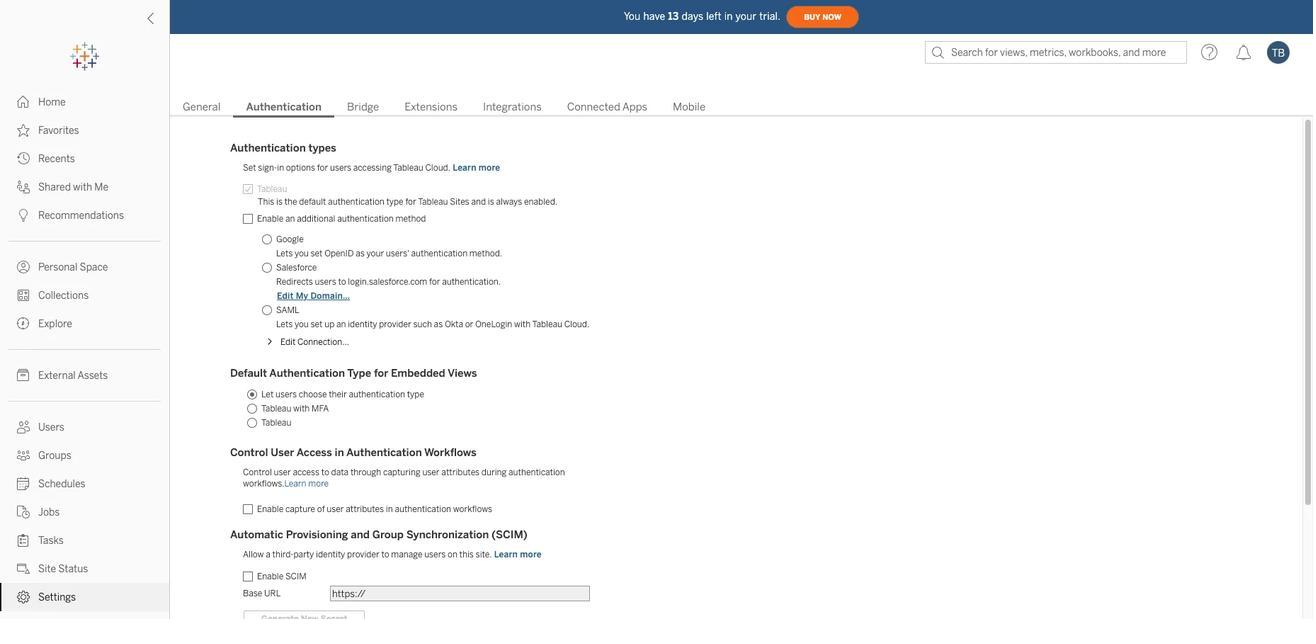 Task type: describe. For each thing, give the bounding box(es) containing it.
edit connection…
[[281, 337, 349, 347]]

authentication types
[[230, 142, 336, 154]]

1 is from the left
[[276, 197, 283, 207]]

2 vertical spatial more
[[520, 550, 542, 560]]

your for users'
[[367, 249, 384, 259]]

default
[[299, 197, 326, 207]]

mobile
[[673, 101, 706, 113]]

1 vertical spatial provider
[[347, 550, 380, 560]]

by text only_f5he34f image for users
[[17, 421, 30, 434]]

option group containing let users choose their authentication type
[[243, 388, 590, 430]]

2 you from the top
[[295, 320, 309, 329]]

users
[[38, 422, 64, 434]]

integrations
[[483, 101, 542, 113]]

learn more link for control user access in authentication workflows
[[284, 479, 329, 489]]

extensions
[[405, 101, 458, 113]]

an inside "tableau this is the default authentication type for tableau sites and is always enabled. enable an additional authentication method"
[[285, 214, 295, 224]]

site.
[[476, 550, 492, 560]]

onelogin
[[475, 320, 512, 329]]

1 you from the top
[[295, 249, 309, 259]]

shared with me link
[[0, 173, 169, 201]]

enable scim
[[257, 572, 307, 582]]

mfa
[[312, 404, 329, 414]]

an inside google lets you set openid as your users' authentication method. salesforce redirects users to login.salesforce.com for authentication. edit my domain… saml lets you set up an identity provider such as okta or onelogin with tableau cloud.
[[337, 320, 346, 329]]

edit inside google lets you set openid as your users' authentication method. salesforce redirects users to login.salesforce.com for authentication. edit my domain… saml lets you set up an identity provider such as okta or onelogin with tableau cloud.
[[277, 291, 294, 301]]

by text only_f5he34f image for tasks
[[17, 534, 30, 547]]

personal space
[[38, 261, 108, 273]]

2 lets from the top
[[276, 320, 293, 329]]

in down authentication types
[[277, 163, 284, 173]]

by text only_f5he34f image for jobs
[[17, 506, 30, 519]]

13
[[668, 10, 679, 22]]

data
[[331, 468, 349, 478]]

let
[[261, 390, 274, 400]]

space
[[80, 261, 108, 273]]

capture
[[285, 504, 315, 514]]

for inside "tableau this is the default authentication type for tableau sites and is always enabled. enable an additional authentication method"
[[406, 197, 416, 207]]

tableau inside google lets you set openid as your users' authentication method. salesforce redirects users to login.salesforce.com for authentication. edit my domain… saml lets you set up an identity provider such as okta or onelogin with tableau cloud.
[[532, 320, 563, 329]]

authentication up openid
[[337, 214, 394, 224]]

workflows
[[453, 504, 493, 514]]

main content containing general
[[170, 71, 1314, 619]]

openid
[[325, 249, 354, 259]]

or
[[465, 320, 474, 329]]

buy now
[[804, 12, 842, 22]]

days
[[682, 10, 704, 22]]

2 set from the top
[[311, 320, 323, 329]]

main navigation. press the up and down arrow keys to access links. element
[[0, 88, 169, 611]]

cloud. inside google lets you set openid as your users' authentication method. salesforce redirects users to login.salesforce.com for authentication. edit my domain… saml lets you set up an identity provider such as okta or onelogin with tableau cloud.
[[564, 320, 590, 329]]

shared with me
[[38, 181, 109, 193]]

recommendations
[[38, 210, 124, 222]]

0 vertical spatial as
[[356, 249, 365, 259]]

buy
[[804, 12, 821, 22]]

access
[[297, 446, 332, 459]]

assets
[[78, 370, 108, 382]]

Search for views, metrics, workbooks, and more text field
[[925, 41, 1187, 64]]

home link
[[0, 88, 169, 116]]

groups
[[38, 450, 71, 462]]

embedded
[[391, 367, 445, 380]]

options
[[286, 163, 315, 173]]

their
[[329, 390, 347, 400]]

0 horizontal spatial and
[[351, 529, 370, 541]]

manage
[[391, 550, 423, 560]]

edit inside "dropdown button"
[[281, 337, 296, 347]]

by text only_f5he34f image for explore
[[17, 317, 30, 330]]

2 is from the left
[[488, 197, 494, 207]]

default
[[230, 367, 267, 380]]

favorites link
[[0, 116, 169, 145]]

1 lets from the top
[[276, 249, 293, 259]]

users down types
[[330, 163, 351, 173]]

on
[[448, 550, 458, 560]]

now
[[823, 12, 842, 22]]

party
[[294, 550, 314, 560]]

explore link
[[0, 310, 169, 338]]

allow a third-party identity provider to manage users on this site. learn more
[[243, 550, 542, 560]]

login.salesforce.com
[[348, 277, 427, 287]]

(scim)
[[492, 529, 528, 541]]

sites
[[450, 197, 470, 207]]

authentication up choose
[[269, 367, 345, 380]]

attributes inside control user access to data through capturing user attributes during authentication workflows.
[[442, 468, 480, 478]]

with inside google lets you set openid as your users' authentication method. salesforce redirects users to login.salesforce.com for authentication. edit my domain… saml lets you set up an identity provider such as okta or onelogin with tableau cloud.
[[514, 320, 531, 329]]

learn more link for automatic provisioning and group synchronization (scim)
[[494, 549, 543, 560]]

such
[[413, 320, 432, 329]]

up
[[325, 320, 335, 329]]

edit connection… button
[[262, 334, 352, 351]]

by text only_f5he34f image for site status
[[17, 563, 30, 575]]

recents
[[38, 153, 75, 165]]

group
[[373, 529, 404, 541]]

scim
[[285, 572, 307, 582]]

okta
[[445, 320, 463, 329]]

through
[[351, 468, 381, 478]]

collections link
[[0, 281, 169, 310]]

with inside let users choose their authentication type tableau with mfa tableau
[[293, 404, 310, 414]]

type inside let users choose their authentication type tableau with mfa tableau
[[407, 390, 424, 400]]

by text only_f5he34f image for recents
[[17, 152, 30, 165]]

with inside main navigation. press the up and down arrow keys to access links. element
[[73, 181, 92, 193]]

to inside google lets you set openid as your users' authentication method. salesforce redirects users to login.salesforce.com for authentication. edit my domain… saml lets you set up an identity provider such as okta or onelogin with tableau cloud.
[[338, 277, 346, 287]]

for right type
[[374, 367, 389, 380]]

tasks link
[[0, 526, 169, 555]]

authentication inside control user access to data through capturing user attributes during authentication workflows.
[[509, 468, 565, 478]]

by text only_f5he34f image for favorites
[[17, 124, 30, 137]]

settings
[[38, 592, 76, 604]]

capturing
[[383, 468, 421, 478]]

default authentication type for embedded views
[[230, 367, 477, 380]]

for inside google lets you set openid as your users' authentication method. salesforce redirects users to login.salesforce.com for authentication. edit my domain… saml lets you set up an identity provider such as okta or onelogin with tableau cloud.
[[429, 277, 440, 287]]

method
[[396, 214, 426, 224]]

this
[[258, 197, 274, 207]]

me
[[94, 181, 109, 193]]

allow
[[243, 550, 264, 560]]

redirects
[[276, 277, 313, 287]]

site status
[[38, 563, 88, 575]]

1 set from the top
[[311, 249, 323, 259]]

you
[[624, 10, 641, 22]]

by text only_f5he34f image for schedules
[[17, 478, 30, 490]]

the
[[285, 197, 297, 207]]

authentication.
[[442, 277, 501, 287]]

connected
[[567, 101, 621, 113]]

favorites
[[38, 125, 79, 137]]

jobs link
[[0, 498, 169, 526]]

third-
[[272, 550, 294, 560]]

1 horizontal spatial user
[[327, 504, 344, 514]]

navigation containing general
[[170, 96, 1314, 118]]

users left on
[[424, 550, 446, 560]]

schedules
[[38, 478, 85, 490]]

control for control user access in authentication workflows
[[230, 446, 268, 459]]



Task type: vqa. For each thing, say whether or not it's contained in the screenshot.
right user
yes



Task type: locate. For each thing, give the bounding box(es) containing it.
1 vertical spatial cloud.
[[564, 320, 590, 329]]

by text only_f5he34f image left 'collections' on the left of the page
[[17, 289, 30, 302]]

enable inside "tableau this is the default authentication type for tableau sites and is always enabled. enable an additional authentication method"
[[257, 214, 284, 224]]

0 vertical spatial learn more link
[[452, 162, 501, 174]]

an right the up
[[337, 320, 346, 329]]

bridge
[[347, 101, 379, 113]]

by text only_f5he34f image inside schedules link
[[17, 478, 30, 490]]

workflows
[[424, 446, 477, 459]]

control inside control user access to data through capturing user attributes during authentication workflows.
[[243, 468, 272, 478]]

2 vertical spatial enable
[[257, 572, 284, 582]]

8 by text only_f5he34f image from the top
[[17, 563, 30, 575]]

2 by text only_f5he34f image from the top
[[17, 181, 30, 193]]

2 horizontal spatial user
[[423, 468, 440, 478]]

user
[[271, 446, 294, 459]]

workflows.
[[243, 479, 284, 489]]

your inside google lets you set openid as your users' authentication method. salesforce redirects users to login.salesforce.com for authentication. edit my domain… saml lets you set up an identity provider such as okta or onelogin with tableau cloud.
[[367, 249, 384, 259]]

None text field
[[330, 586, 590, 602]]

for down types
[[317, 163, 328, 173]]

your for trial.
[[736, 10, 757, 22]]

user
[[274, 468, 291, 478], [423, 468, 440, 478], [327, 504, 344, 514]]

by text only_f5he34f image left users
[[17, 421, 30, 434]]

buy now button
[[787, 6, 859, 28]]

learn down access
[[284, 479, 306, 489]]

with down choose
[[293, 404, 310, 414]]

1 horizontal spatial learn
[[453, 163, 477, 173]]

attributes
[[442, 468, 480, 478], [346, 504, 384, 514]]

google
[[276, 235, 304, 244]]

users right let
[[276, 390, 297, 400]]

external assets
[[38, 370, 108, 382]]

4 by text only_f5he34f image from the top
[[17, 289, 30, 302]]

identity right the up
[[348, 320, 377, 329]]

control for control user access to data through capturing user attributes during authentication workflows.
[[243, 468, 272, 478]]

as left okta
[[434, 320, 443, 329]]

and right sites
[[471, 197, 486, 207]]

with left me
[[73, 181, 92, 193]]

1 vertical spatial your
[[367, 249, 384, 259]]

you
[[295, 249, 309, 259], [295, 320, 309, 329]]

0 horizontal spatial attributes
[[346, 504, 384, 514]]

5 by text only_f5he34f image from the top
[[17, 421, 30, 434]]

1 horizontal spatial type
[[407, 390, 424, 400]]

by text only_f5he34f image for external assets
[[17, 369, 30, 382]]

authentication down the set sign-in options for users accessing tableau cloud. learn more
[[328, 197, 385, 207]]

provider down automatic provisioning and group synchronization (scim)
[[347, 550, 380, 560]]

lets
[[276, 249, 293, 259], [276, 320, 293, 329]]

authentication down type
[[349, 390, 405, 400]]

my
[[296, 291, 308, 301]]

0 vertical spatial lets
[[276, 249, 293, 259]]

by text only_f5he34f image for personal space
[[17, 261, 30, 273]]

4 by text only_f5he34f image from the top
[[17, 369, 30, 382]]

users inside let users choose their authentication type tableau with mfa tableau
[[276, 390, 297, 400]]

navigation panel element
[[0, 43, 169, 611]]

explore
[[38, 318, 72, 330]]

you up edit connection… "dropdown button"
[[295, 320, 309, 329]]

1 horizontal spatial your
[[736, 10, 757, 22]]

edit down saml
[[281, 337, 296, 347]]

views
[[448, 367, 477, 380]]

by text only_f5he34f image left tasks
[[17, 534, 30, 547]]

as right openid
[[356, 249, 365, 259]]

by text only_f5he34f image left "jobs" at the left of page
[[17, 506, 30, 519]]

set left openid
[[311, 249, 323, 259]]

0 vertical spatial more
[[479, 163, 500, 173]]

by text only_f5he34f image inside recents 'link'
[[17, 152, 30, 165]]

1 horizontal spatial attributes
[[442, 468, 480, 478]]

1 by text only_f5he34f image from the top
[[17, 152, 30, 165]]

your left users'
[[367, 249, 384, 259]]

more down (scim) at the left
[[520, 550, 542, 560]]

authentication right users'
[[411, 249, 468, 259]]

by text only_f5he34f image inside collections link
[[17, 289, 30, 302]]

1 vertical spatial more
[[308, 479, 329, 489]]

sub-spaces tab list
[[170, 99, 1314, 118]]

2 horizontal spatial more
[[520, 550, 542, 560]]

1 horizontal spatial an
[[337, 320, 346, 329]]

more down access
[[308, 479, 329, 489]]

is left the
[[276, 197, 283, 207]]

0 horizontal spatial with
[[73, 181, 92, 193]]

lets down saml
[[276, 320, 293, 329]]

user down the workflows at the left
[[423, 468, 440, 478]]

0 vertical spatial enable
[[257, 214, 284, 224]]

3 enable from the top
[[257, 572, 284, 582]]

and inside "tableau this is the default authentication type for tableau sites and is always enabled. enable an additional authentication method"
[[471, 197, 486, 207]]

by text only_f5he34f image inside site status "link"
[[17, 563, 30, 575]]

automatic provisioning and group synchronization (scim)
[[230, 529, 528, 541]]

to inside control user access to data through capturing user attributes during authentication workflows.
[[321, 468, 329, 478]]

1 horizontal spatial is
[[488, 197, 494, 207]]

url
[[264, 589, 281, 599]]

settings link
[[0, 583, 169, 611]]

user right of
[[327, 504, 344, 514]]

by text only_f5he34f image left recommendations
[[17, 209, 30, 222]]

0 horizontal spatial as
[[356, 249, 365, 259]]

7 by text only_f5he34f image from the top
[[17, 534, 30, 547]]

enabled.
[[524, 197, 558, 207]]

option group containing google
[[258, 232, 590, 332]]

1 horizontal spatial as
[[434, 320, 443, 329]]

an down the
[[285, 214, 295, 224]]

authentication up sign-
[[230, 142, 306, 154]]

learn more link down access
[[284, 479, 329, 489]]

6 by text only_f5he34f image from the top
[[17, 449, 30, 462]]

1 vertical spatial attributes
[[346, 504, 384, 514]]

0 horizontal spatial is
[[276, 197, 283, 207]]

schedules link
[[0, 470, 169, 498]]

1 vertical spatial set
[[311, 320, 323, 329]]

1 vertical spatial to
[[321, 468, 329, 478]]

by text only_f5he34f image left shared at left top
[[17, 181, 30, 193]]

1 horizontal spatial and
[[471, 197, 486, 207]]

by text only_f5he34f image left settings
[[17, 591, 30, 604]]

1 horizontal spatial to
[[338, 277, 346, 287]]

1 vertical spatial edit
[[281, 337, 296, 347]]

learn more link down (scim) at the left
[[494, 549, 543, 560]]

6 by text only_f5he34f image from the top
[[17, 478, 30, 490]]

by text only_f5he34f image left favorites
[[17, 124, 30, 137]]

for
[[317, 163, 328, 173], [406, 197, 416, 207], [429, 277, 440, 287], [374, 367, 389, 380]]

0 vertical spatial an
[[285, 214, 295, 224]]

enable for control
[[257, 504, 284, 514]]

for up method on the top left of page
[[406, 197, 416, 207]]

control user access in authentication workflows
[[230, 446, 477, 459]]

control up workflows.
[[243, 468, 272, 478]]

2 vertical spatial to
[[381, 550, 389, 560]]

main content
[[170, 71, 1314, 619]]

1 vertical spatial type
[[407, 390, 424, 400]]

by text only_f5he34f image for collections
[[17, 289, 30, 302]]

your left the trial.
[[736, 10, 757, 22]]

5 by text only_f5he34f image from the top
[[17, 317, 30, 330]]

1 vertical spatial learn more link
[[284, 479, 329, 489]]

by text only_f5he34f image left the explore
[[17, 317, 30, 330]]

learn
[[453, 163, 477, 173], [284, 479, 306, 489], [494, 550, 518, 560]]

type
[[347, 367, 371, 380]]

2 vertical spatial learn
[[494, 550, 518, 560]]

authentication up synchronization
[[395, 504, 451, 514]]

status
[[58, 563, 88, 575]]

by text only_f5he34f image left groups
[[17, 449, 30, 462]]

type
[[386, 197, 404, 207], [407, 390, 424, 400]]

0 vertical spatial option group
[[258, 232, 590, 332]]

authentication inside let users choose their authentication type tableau with mfa tableau
[[349, 390, 405, 400]]

1 vertical spatial an
[[337, 320, 346, 329]]

0 horizontal spatial your
[[367, 249, 384, 259]]

domain…
[[311, 291, 350, 301]]

1 vertical spatial with
[[514, 320, 531, 329]]

you up salesforce
[[295, 249, 309, 259]]

types
[[309, 142, 336, 154]]

0 horizontal spatial type
[[386, 197, 404, 207]]

you have 13 days left in your trial.
[[624, 10, 781, 22]]

users up domain…
[[315, 277, 336, 287]]

tableau this is the default authentication type for tableau sites and is always enabled. enable an additional authentication method
[[257, 184, 558, 224]]

1 vertical spatial enable
[[257, 504, 284, 514]]

1 vertical spatial identity
[[316, 550, 345, 560]]

0 horizontal spatial an
[[285, 214, 295, 224]]

by text only_f5he34f image inside home "link"
[[17, 96, 30, 108]]

3 by text only_f5he34f image from the top
[[17, 209, 30, 222]]

learn more link up sites
[[452, 162, 501, 174]]

1 horizontal spatial cloud.
[[564, 320, 590, 329]]

by text only_f5he34f image for shared with me
[[17, 181, 30, 193]]

type up method on the top left of page
[[386, 197, 404, 207]]

recommendations link
[[0, 201, 169, 230]]

1 vertical spatial lets
[[276, 320, 293, 329]]

1 vertical spatial option group
[[243, 388, 590, 430]]

0 horizontal spatial learn
[[284, 479, 306, 489]]

control
[[230, 446, 268, 459], [243, 468, 272, 478]]

to
[[338, 277, 346, 287], [321, 468, 329, 478], [381, 550, 389, 560]]

by text only_f5he34f image left "personal"
[[17, 261, 30, 273]]

2 horizontal spatial to
[[381, 550, 389, 560]]

attributes down the workflows at the left
[[442, 468, 480, 478]]

of
[[317, 504, 325, 514]]

by text only_f5he34f image inside users link
[[17, 421, 30, 434]]

authentication up capturing
[[346, 446, 422, 459]]

user down user
[[274, 468, 291, 478]]

authentication right "during"
[[509, 468, 565, 478]]

navigation
[[170, 96, 1314, 118]]

0 horizontal spatial more
[[308, 479, 329, 489]]

an
[[285, 214, 295, 224], [337, 320, 346, 329]]

salesforce
[[276, 263, 317, 273]]

0 vertical spatial to
[[338, 277, 346, 287]]

enable capture of user attributes in authentication workflows
[[257, 504, 493, 514]]

authentication inside sub-spaces tab list
[[246, 101, 322, 113]]

1 vertical spatial as
[[434, 320, 443, 329]]

attributes up automatic provisioning and group synchronization (scim)
[[346, 504, 384, 514]]

by text only_f5he34f image inside shared with me link
[[17, 181, 30, 193]]

1 horizontal spatial more
[[479, 163, 500, 173]]

recents link
[[0, 145, 169, 173]]

enable down this
[[257, 214, 284, 224]]

0 vertical spatial attributes
[[442, 468, 480, 478]]

1 by text only_f5he34f image from the top
[[17, 96, 30, 108]]

site
[[38, 563, 56, 575]]

0 vertical spatial learn
[[453, 163, 477, 173]]

by text only_f5he34f image inside external assets link
[[17, 369, 30, 382]]

in up group
[[386, 504, 393, 514]]

0 vertical spatial set
[[311, 249, 323, 259]]

let users choose their authentication type tableau with mfa tableau
[[261, 390, 424, 428]]

0 vertical spatial edit
[[277, 291, 294, 301]]

synchronization
[[407, 529, 489, 541]]

3 by text only_f5he34f image from the top
[[17, 261, 30, 273]]

learn down (scim) at the left
[[494, 550, 518, 560]]

learn more
[[284, 479, 329, 489]]

2 by text only_f5he34f image from the top
[[17, 124, 30, 137]]

by text only_f5he34f image inside recommendations 'link'
[[17, 209, 30, 222]]

collections
[[38, 290, 89, 302]]

control left user
[[230, 446, 268, 459]]

authentication
[[246, 101, 322, 113], [230, 142, 306, 154], [269, 367, 345, 380], [346, 446, 422, 459]]

0 horizontal spatial to
[[321, 468, 329, 478]]

is left always
[[488, 197, 494, 207]]

by text only_f5he34f image inside the favorites link
[[17, 124, 30, 137]]

set
[[243, 163, 256, 173]]

by text only_f5he34f image inside explore 'link'
[[17, 317, 30, 330]]

2 enable from the top
[[257, 504, 284, 514]]

2 vertical spatial with
[[293, 404, 310, 414]]

base
[[243, 589, 262, 599]]

and left group
[[351, 529, 370, 541]]

to up domain…
[[338, 277, 346, 287]]

in up "data"
[[335, 446, 344, 459]]

lets down google
[[276, 249, 293, 259]]

more up always
[[479, 163, 500, 173]]

by text only_f5he34f image inside jobs link
[[17, 506, 30, 519]]

0 vertical spatial identity
[[348, 320, 377, 329]]

with right onelogin
[[514, 320, 531, 329]]

type inside "tableau this is the default authentication type for tableau sites and is always enabled. enable an additional authentication method"
[[386, 197, 404, 207]]

tasks
[[38, 535, 64, 547]]

by text only_f5he34f image left schedules
[[17, 478, 30, 490]]

groups link
[[0, 441, 169, 470]]

by text only_f5he34f image
[[17, 96, 30, 108], [17, 124, 30, 137], [17, 261, 30, 273], [17, 289, 30, 302], [17, 317, 30, 330], [17, 478, 30, 490], [17, 534, 30, 547]]

tableau
[[393, 163, 423, 173], [257, 184, 287, 194], [418, 197, 448, 207], [532, 320, 563, 329], [261, 404, 291, 414], [261, 418, 291, 428]]

0 horizontal spatial identity
[[316, 550, 345, 560]]

set left the up
[[311, 320, 323, 329]]

1 vertical spatial and
[[351, 529, 370, 541]]

authentication inside google lets you set openid as your users' authentication method. salesforce redirects users to login.salesforce.com for authentication. edit my domain… saml lets you set up an identity provider such as okta or onelogin with tableau cloud.
[[411, 249, 468, 259]]

by text only_f5he34f image for home
[[17, 96, 30, 108]]

by text only_f5he34f image inside personal space link
[[17, 261, 30, 273]]

edit up saml
[[277, 291, 294, 301]]

by text only_f5he34f image left "recents"
[[17, 152, 30, 165]]

9 by text only_f5he34f image from the top
[[17, 591, 30, 604]]

by text only_f5he34f image for groups
[[17, 449, 30, 462]]

by text only_f5he34f image
[[17, 152, 30, 165], [17, 181, 30, 193], [17, 209, 30, 222], [17, 369, 30, 382], [17, 421, 30, 434], [17, 449, 30, 462], [17, 506, 30, 519], [17, 563, 30, 575], [17, 591, 30, 604]]

1 horizontal spatial with
[[293, 404, 310, 414]]

0 vertical spatial and
[[471, 197, 486, 207]]

provider inside google lets you set openid as your users' authentication method. salesforce redirects users to login.salesforce.com for authentication. edit my domain… saml lets you set up an identity provider such as okta or onelogin with tableau cloud.
[[379, 320, 411, 329]]

by text only_f5he34f image left site
[[17, 563, 30, 575]]

0 vertical spatial cloud.
[[425, 163, 450, 173]]

1 vertical spatial learn
[[284, 479, 306, 489]]

by text only_f5he34f image inside groups link
[[17, 449, 30, 462]]

0 vertical spatial type
[[386, 197, 404, 207]]

learn more link for authentication types
[[452, 162, 501, 174]]

0 horizontal spatial user
[[274, 468, 291, 478]]

option group
[[258, 232, 590, 332], [243, 388, 590, 430]]

cloud.
[[425, 163, 450, 173], [564, 320, 590, 329]]

provider left such
[[379, 320, 411, 329]]

and
[[471, 197, 486, 207], [351, 529, 370, 541]]

by text only_f5he34f image left external
[[17, 369, 30, 382]]

2 vertical spatial learn more link
[[494, 549, 543, 560]]

1 horizontal spatial identity
[[348, 320, 377, 329]]

users inside google lets you set openid as your users' authentication method. salesforce redirects users to login.salesforce.com for authentication. edit my domain… saml lets you set up an identity provider such as okta or onelogin with tableau cloud.
[[315, 277, 336, 287]]

additional
[[297, 214, 335, 224]]

enable down workflows.
[[257, 504, 284, 514]]

2 horizontal spatial learn
[[494, 550, 518, 560]]

by text only_f5he34f image inside settings link
[[17, 591, 30, 604]]

0 vertical spatial provider
[[379, 320, 411, 329]]

users'
[[386, 249, 409, 259]]

0 vertical spatial control
[[230, 446, 268, 459]]

personal space link
[[0, 253, 169, 281]]

enable for automatic
[[257, 572, 284, 582]]

by text only_f5he34f image inside tasks link
[[17, 534, 30, 547]]

by text only_f5he34f image for recommendations
[[17, 209, 30, 222]]

saml
[[276, 305, 300, 315]]

to down group
[[381, 550, 389, 560]]

choose
[[299, 390, 327, 400]]

set
[[311, 249, 323, 259], [311, 320, 323, 329]]

authentication up authentication types
[[246, 101, 322, 113]]

left
[[707, 10, 722, 22]]

enable up url
[[257, 572, 284, 582]]

by text only_f5he34f image left home
[[17, 96, 30, 108]]

0 vertical spatial you
[[295, 249, 309, 259]]

7 by text only_f5he34f image from the top
[[17, 506, 30, 519]]

set sign-in options for users accessing tableau cloud. learn more
[[243, 163, 500, 173]]

1 vertical spatial you
[[295, 320, 309, 329]]

1 enable from the top
[[257, 214, 284, 224]]

identity inside google lets you set openid as your users' authentication method. salesforce redirects users to login.salesforce.com for authentication. edit my domain… saml lets you set up an identity provider such as okta or onelogin with tableau cloud.
[[348, 320, 377, 329]]

more
[[479, 163, 500, 173], [308, 479, 329, 489], [520, 550, 542, 560]]

in right left
[[725, 10, 733, 22]]

method.
[[470, 249, 502, 259]]

connected apps
[[567, 101, 648, 113]]

for left authentication.
[[429, 277, 440, 287]]

general
[[183, 101, 221, 113]]

0 vertical spatial with
[[73, 181, 92, 193]]

to left "data"
[[321, 468, 329, 478]]

type down embedded
[[407, 390, 424, 400]]

1 vertical spatial control
[[243, 468, 272, 478]]

0 horizontal spatial cloud.
[[425, 163, 450, 173]]

a
[[266, 550, 271, 560]]

provider
[[379, 320, 411, 329], [347, 550, 380, 560]]

by text only_f5he34f image for settings
[[17, 591, 30, 604]]

identity down provisioning
[[316, 550, 345, 560]]

learn up sites
[[453, 163, 477, 173]]

2 horizontal spatial with
[[514, 320, 531, 329]]

during
[[482, 468, 507, 478]]

0 vertical spatial your
[[736, 10, 757, 22]]



